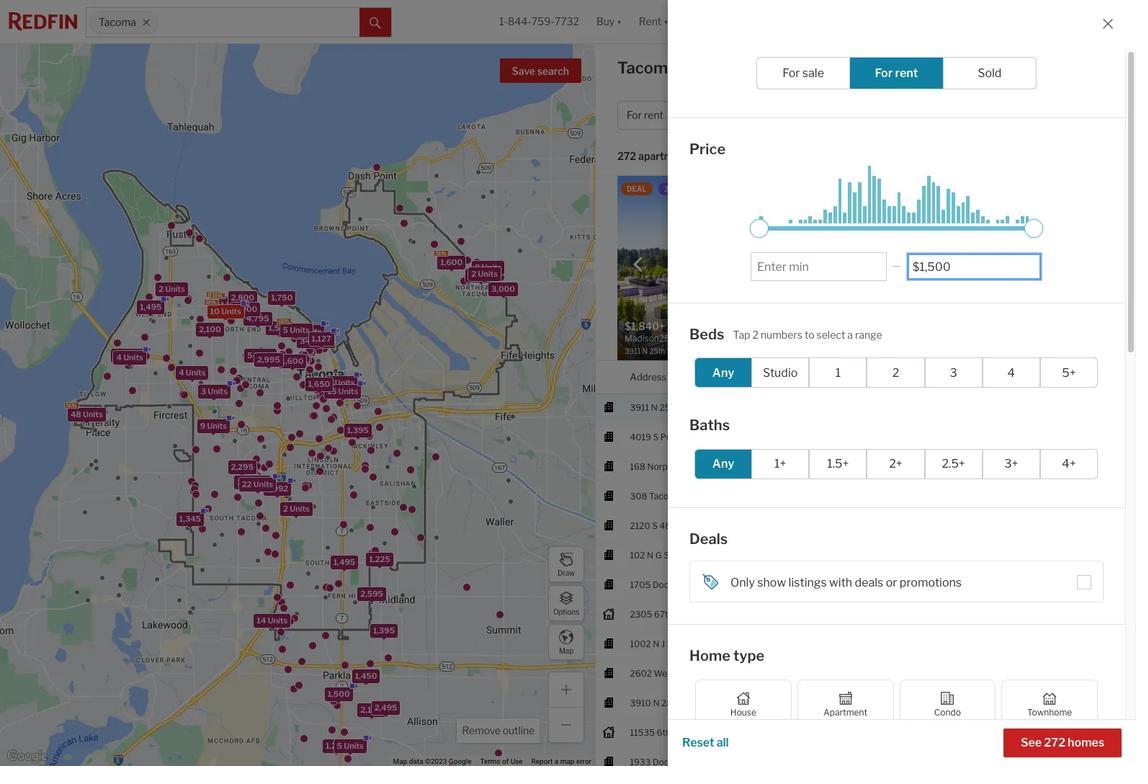 Task type: describe. For each thing, give the bounding box(es) containing it.
way
[[685, 461, 703, 472]]

1 horizontal spatial a
[[848, 328, 853, 341]]

0 horizontal spatial on
[[878, 212, 890, 223]]

ft.
[[901, 192, 911, 203]]

/mo for $1,675+ /mo
[[833, 461, 849, 472]]

4+
[[1063, 457, 1077, 471]]

st for 48th
[[682, 520, 690, 531]]

type inside button
[[804, 109, 826, 121]]

report
[[532, 758, 553, 766]]

remove outline
[[462, 724, 535, 737]]

1 vertical spatial 3 units
[[201, 386, 227, 396]]

0 horizontal spatial baths
[[690, 417, 730, 434]]

map region
[[0, 0, 716, 766]]

7 days
[[1035, 461, 1061, 472]]

0 vertical spatial 1,600
[[440, 257, 463, 267]]

2+ radio
[[867, 449, 925, 479]]

34 units
[[300, 336, 332, 346]]

0 horizontal spatial 14
[[237, 477, 246, 487]]

favorite button checkbox
[[838, 179, 863, 204]]

0 horizontal spatial price button
[[697, 101, 759, 130]]

0 vertical spatial 7 units
[[295, 326, 321, 336]]

1 vertical spatial home
[[690, 647, 731, 665]]

days for 100 days
[[954, 212, 973, 223]]

st for g
[[664, 550, 673, 561]]

8 units
[[475, 263, 502, 273]]

range
[[856, 328, 883, 341]]

0 horizontal spatial 272
[[618, 150, 637, 162]]

listings
[[789, 576, 827, 590]]

0-2 for $1,625+ /mo
[[891, 698, 905, 708]]

3911
[[630, 402, 650, 413]]

terms
[[480, 758, 501, 766]]

baths button
[[931, 361, 956, 393]]

0 horizontal spatial 2,100
[[199, 324, 221, 334]]

tacoma up only
[[726, 550, 758, 561]]

remove outline button
[[457, 719, 540, 743]]

1.5+
[[828, 457, 849, 471]]

map button
[[549, 624, 585, 660]]

for rent button
[[618, 101, 692, 130]]

deals
[[690, 530, 728, 547]]

2120 s 48th st
[[630, 520, 690, 531]]

2 horizontal spatial 7
[[1035, 461, 1040, 472]]

15
[[327, 387, 336, 397]]

only show listings with deals or promotions
[[731, 576, 962, 590]]

$1,830+
[[799, 550, 832, 561]]

1 vertical spatial s
[[701, 491, 706, 501]]

see 272 homes
[[1021, 736, 1105, 750]]

546-982
[[971, 550, 1008, 561]]

beds for beds button
[[891, 371, 913, 382]]

terms of use
[[480, 758, 523, 766]]

4+ radio
[[1041, 449, 1099, 479]]

tacoma down deals
[[726, 579, 758, 590]]

home inside button
[[774, 109, 802, 121]]

2,495
[[374, 703, 397, 713]]

$/sq. ft.
[[878, 192, 911, 203]]

1.5+ radio
[[810, 449, 867, 479]]

any for studio
[[713, 366, 735, 380]]

0 vertical spatial price
[[707, 109, 731, 121]]

map for map data ©2023 google
[[393, 758, 408, 766]]

272 apartments for rent
[[618, 150, 733, 162]]

st for 25th
[[681, 402, 690, 413]]

tacoma right 308
[[649, 491, 682, 501]]

1,127
[[311, 334, 331, 344]]

address button
[[630, 361, 667, 393]]

studio
[[763, 366, 798, 380]]

submit search image
[[370, 17, 381, 29]]

$1,675+ /mo
[[799, 461, 849, 472]]

House checkbox
[[696, 679, 792, 730]]

1-844-759-7732 link
[[500, 15, 580, 28]]

/mo for $1,830+ /mo
[[834, 550, 850, 561]]

ne for 168 norpoint way ne
[[705, 461, 717, 472]]

Apartment checkbox
[[798, 679, 894, 730]]

1 horizontal spatial 4
[[178, 367, 184, 377]]

Townhome checkbox
[[1002, 679, 1099, 730]]

available
[[1047, 231, 1085, 242]]

dock
[[653, 579, 674, 590]]

3 up condo checkbox
[[898, 668, 903, 679]]

844-
[[508, 15, 532, 28]]

report a map error
[[532, 758, 592, 766]]

$/sq.
[[878, 192, 899, 203]]

for for rent
[[697, 150, 711, 162]]

15 units
[[327, 387, 358, 397]]

apartments
[[680, 58, 772, 77]]

1- left 759-
[[500, 15, 508, 28]]

reset
[[683, 736, 715, 750]]

1 vertical spatial home type
[[690, 647, 765, 665]]

1 horizontal spatial 4 units
[[178, 367, 205, 377]]

sold
[[978, 66, 1002, 80]]

3911 n 25th st
[[630, 402, 690, 413]]

deal
[[627, 185, 647, 193]]

rent inside the "for rent" checkbox
[[896, 66, 919, 80]]

tap 2 numbers to select a range
[[734, 328, 883, 341]]

save search button
[[500, 58, 582, 83]]

1-844-759-7732
[[500, 15, 580, 28]]

select
[[817, 328, 846, 341]]

$1,675+
[[799, 461, 831, 472]]

baths inside beds / baths button
[[900, 109, 928, 121]]

0 vertical spatial on redfin
[[878, 212, 918, 223]]

0- for $1,625+ /mo
[[891, 698, 900, 708]]

1-2 for 546-982
[[931, 550, 943, 561]]

days for 13 days
[[1046, 550, 1065, 561]]

2 days
[[1035, 668, 1061, 679]]

0 horizontal spatial 1,395
[[347, 425, 369, 435]]

5+ checkbox
[[1041, 358, 1099, 388]]

ave for ne
[[676, 609, 691, 620]]

map for map
[[559, 646, 574, 655]]

st for 28th
[[683, 698, 692, 708]]

homes
[[1068, 736, 1105, 750]]

< 1 day
[[1035, 727, 1062, 738]]

0-2 for $1,830+ /mo
[[891, 550, 905, 561]]

save search
[[512, 65, 569, 77]]

2 horizontal spatial baths
[[931, 371, 956, 382]]

ne for 2305 67th ave ne
[[693, 609, 705, 620]]

n for 25th
[[651, 402, 658, 413]]

For rent checkbox
[[850, 57, 944, 89]]

westridge
[[654, 668, 696, 679]]

3 up 9 at the left bottom of the page
[[201, 386, 206, 396]]

for for for sale checkbox
[[783, 66, 800, 80]]

tacoma up for rent button
[[618, 58, 677, 77]]

or
[[886, 576, 898, 590]]

option group containing house
[[696, 679, 1099, 730]]

sq.ft.
[[971, 371, 995, 382]]

Enter min text field
[[758, 260, 881, 274]]

1705
[[630, 579, 651, 590]]

1 vertical spatial 7 units
[[328, 378, 355, 388]]

1- up apartment option
[[891, 668, 898, 679]]

lot
[[989, 212, 1003, 223]]

2602
[[630, 668, 652, 679]]

option group containing for sale
[[757, 57, 1037, 89]]

1002 n j st
[[630, 638, 676, 649]]

rent inside for rent button
[[644, 109, 664, 121]]

for rent inside for rent button
[[627, 109, 664, 121]]

0 vertical spatial 3 units
[[212, 298, 239, 308]]

©2023
[[425, 758, 447, 766]]

1-2 for 490-1,039
[[931, 698, 943, 708]]

status
[[989, 231, 1016, 242]]

outline
[[503, 724, 535, 737]]

0 vertical spatial redfin
[[891, 212, 918, 223]]

all
[[988, 109, 1000, 121]]

1 vertical spatial on redfin
[[1035, 371, 1078, 382]]

s for 48th
[[653, 520, 658, 531]]

1 vertical spatial 1
[[1041, 727, 1045, 738]]

lot size
[[989, 212, 1022, 223]]

video
[[683, 185, 706, 193]]

1 vertical spatial price
[[690, 141, 726, 158]]

st for j
[[667, 638, 676, 649]]

0 horizontal spatial 4
[[116, 352, 121, 362]]

1002
[[630, 638, 651, 649]]

1 horizontal spatial 1,395
[[373, 626, 395, 636]]

only
[[731, 576, 755, 590]]

1 favorite this home image from the top
[[1100, 575, 1118, 592]]

0 horizontal spatial 4 units
[[116, 352, 143, 362]]

1 horizontal spatial 1,495
[[333, 558, 355, 568]]

2 vertical spatial —
[[893, 260, 901, 271]]

0- for $1,700+ /mo
[[891, 579, 900, 590]]

2 favorite this home image from the top
[[1100, 752, 1118, 766]]

for inside button
[[627, 109, 642, 121]]

1-3
[[891, 668, 903, 679]]

1,650
[[308, 379, 330, 389]]

1 vertical spatial 7
[[328, 378, 333, 388]]

all filters button
[[961, 101, 1044, 130]]

townhome
[[1028, 707, 1073, 718]]

0 vertical spatial 14 units
[[237, 477, 268, 487]]

day
[[1047, 727, 1062, 738]]

4019
[[630, 432, 652, 442]]

1+ radio
[[752, 449, 810, 479]]

11
[[217, 300, 224, 310]]

/mo for $1,700+ /mo
[[833, 579, 849, 590]]

home type button
[[764, 101, 853, 130]]

Any checkbox
[[695, 358, 753, 388]]

favorite button image
[[838, 179, 863, 204]]

2 vertical spatial rent
[[713, 150, 733, 162]]



Task type: vqa. For each thing, say whether or not it's contained in the screenshot.
34
yes



Task type: locate. For each thing, give the bounding box(es) containing it.
0 horizontal spatial home type
[[690, 647, 765, 665]]

beds for beds / baths
[[868, 109, 892, 121]]

Sold checkbox
[[943, 57, 1037, 89]]

3,000
[[491, 284, 515, 294]]

days right 100
[[954, 212, 973, 223]]

location button
[[726, 361, 765, 393]]

0 vertical spatial for
[[775, 58, 797, 77]]

1-2 left the "490-"
[[931, 698, 943, 708]]

puget
[[661, 432, 685, 442]]

home type up w
[[690, 647, 765, 665]]

7 right 3+
[[1035, 461, 1040, 472]]

— down '100 days'
[[965, 231, 973, 242]]

days for 7 days
[[1042, 461, 1061, 472]]

1 vertical spatial beds
[[690, 325, 725, 343]]

3+ radio
[[983, 449, 1041, 479]]

google
[[449, 758, 472, 766]]

type down sale
[[804, 109, 826, 121]]

0 vertical spatial a
[[848, 328, 853, 341]]

report a map error link
[[532, 758, 592, 766]]

3 units
[[212, 298, 239, 308], [201, 386, 227, 396]]

1 vertical spatial type
[[734, 647, 765, 665]]

13
[[1035, 550, 1044, 561]]

for for rent
[[775, 58, 797, 77]]

0 horizontal spatial type
[[734, 647, 765, 665]]

ave left w
[[698, 668, 713, 679]]

1
[[836, 366, 841, 380], [1041, 727, 1045, 738]]

24
[[1035, 698, 1046, 708]]

redfin inside button
[[1049, 371, 1078, 382]]

ne right 67th
[[693, 609, 705, 620]]

map data ©2023 google
[[393, 758, 472, 766]]

of
[[502, 758, 509, 766]]

1 vertical spatial ne
[[693, 609, 705, 620]]

2 vertical spatial 0-2
[[891, 698, 905, 708]]

favorite this home image
[[1100, 575, 1118, 592], [1100, 752, 1118, 766]]

s down way
[[701, 491, 706, 501]]

7 right 1,550
[[295, 326, 300, 336]]

272 right <
[[1045, 736, 1066, 750]]

1 0-2 from the top
[[891, 550, 905, 561]]

days left 4+
[[1042, 461, 1061, 472]]

options
[[554, 607, 580, 616]]

tacoma down house
[[726, 727, 758, 738]]

$1,830+ /mo
[[799, 550, 850, 561]]

900
[[971, 461, 988, 472]]

st right 25th
[[681, 402, 690, 413]]

1 vertical spatial 0-
[[891, 579, 900, 590]]

308
[[630, 491, 648, 501]]

2 horizontal spatial rent
[[896, 66, 919, 80]]

3910
[[630, 698, 652, 708]]

0 vertical spatial price button
[[697, 101, 759, 130]]

n for g
[[647, 550, 654, 561]]

2 vertical spatial 1-2
[[931, 698, 943, 708]]

1 horizontal spatial for rent
[[875, 66, 919, 80]]

map left data
[[393, 758, 408, 766]]

1 vertical spatial price button
[[799, 361, 821, 393]]

days
[[954, 212, 973, 223], [1042, 461, 1061, 472], [1046, 550, 1065, 561], [1042, 668, 1061, 679], [1047, 698, 1066, 708]]

— down hoa
[[893, 260, 901, 271]]

13 days
[[1035, 550, 1065, 561]]

1- right or
[[931, 579, 938, 590]]

1 vertical spatial 0-2
[[891, 579, 905, 590]]

1 vertical spatial 1,495
[[333, 558, 355, 568]]

Any radio
[[695, 449, 753, 479]]

n
[[651, 402, 658, 413], [647, 550, 654, 561], [653, 638, 660, 649], [653, 698, 660, 708]]

type
[[804, 109, 826, 121], [734, 647, 765, 665]]

on inside button
[[1035, 371, 1047, 382]]

0-2 right deals
[[891, 579, 905, 590]]

st right 28th
[[683, 698, 692, 708]]

g
[[656, 550, 662, 561]]

rent up apartments
[[644, 109, 664, 121]]

on redfin button
[[1035, 361, 1078, 393]]

any for 1+
[[713, 457, 735, 471]]

previous button image
[[631, 257, 646, 271]]

reset all
[[683, 736, 729, 750]]

rent up beds / baths button
[[896, 66, 919, 80]]

272 inside "button"
[[1045, 736, 1066, 750]]

0 horizontal spatial 1,600
[[281, 356, 303, 366]]

1 horizontal spatial map
[[559, 646, 574, 655]]

for rent inside checkbox
[[875, 66, 919, 80]]

9 units
[[200, 421, 227, 431]]

photo of 3911 n 25th st, tacoma, wa 98406 image
[[618, 176, 866, 360]]

1 vertical spatial favorite this home image
[[1100, 545, 1118, 563]]

ave for e
[[673, 727, 688, 738]]

2 vertical spatial favorite this home image
[[1100, 723, 1118, 740]]

— for $/sq. ft.
[[965, 192, 973, 203]]

st right 48th
[[682, 520, 690, 531]]

For sale checkbox
[[757, 57, 851, 89]]

tacoma left 1+
[[726, 461, 758, 472]]

2 vertical spatial beds
[[891, 371, 913, 382]]

1 vertical spatial for rent
[[627, 109, 664, 121]]

$1,625+ /mo
[[799, 698, 849, 708]]

ave for w
[[698, 668, 713, 679]]

Enter max text field
[[913, 260, 1037, 274]]

/mo for $1,324+ /mo
[[833, 668, 849, 679]]

0 vertical spatial ne
[[705, 461, 717, 472]]

100 days
[[936, 212, 973, 223]]

for inside checkbox
[[783, 66, 800, 80]]

1 vertical spatial 1-2
[[931, 579, 943, 590]]

2 checkbox
[[867, 358, 925, 388]]

1 vertical spatial —
[[965, 231, 973, 242]]

ave for s
[[683, 491, 699, 501]]

sound
[[687, 432, 713, 442]]

tacoma up "any" option
[[726, 432, 758, 442]]

2 horizontal spatial for
[[875, 66, 893, 80]]

map
[[559, 646, 574, 655], [393, 758, 408, 766]]

0 vertical spatial home type
[[774, 109, 826, 121]]

location
[[726, 371, 765, 382]]

1 any from the top
[[713, 366, 735, 380]]

0 vertical spatial favorite this home image
[[1100, 575, 1118, 592]]

promotions
[[900, 576, 962, 590]]

2 1-2 from the top
[[931, 579, 943, 590]]

1 right <
[[1041, 727, 1045, 738]]

price right studio
[[799, 371, 821, 382]]

1,495 left 1,225
[[333, 558, 355, 568]]

0 vertical spatial favorite this home image
[[877, 335, 894, 352]]

baths right "/"
[[900, 109, 928, 121]]

4 inside option
[[1008, 366, 1016, 380]]

1 horizontal spatial baths
[[900, 109, 928, 121]]

for inside checkbox
[[875, 66, 893, 80]]

numbers
[[761, 328, 803, 341]]

n left j
[[653, 638, 660, 649]]

remove
[[462, 724, 501, 737]]

1,600 down '34'
[[281, 356, 303, 366]]

size
[[1005, 212, 1022, 223]]

1,395 down 2,595
[[373, 626, 395, 636]]

1- for $1,625+ /mo
[[931, 698, 938, 708]]

on up hoa
[[878, 212, 890, 223]]

/mo for $1,625+ /mo
[[833, 698, 849, 708]]

1 vertical spatial 2,100
[[360, 705, 382, 715]]

home type down for sale
[[774, 109, 826, 121]]

0 horizontal spatial on redfin
[[878, 212, 918, 223]]

for up apartments
[[627, 109, 642, 121]]

2 vertical spatial s
[[653, 520, 658, 531]]

2 any from the top
[[713, 457, 735, 471]]

2+
[[890, 457, 903, 471]]

0 horizontal spatial for
[[627, 109, 642, 121]]

0-2 for $1,700+ /mo
[[891, 579, 905, 590]]

546-
[[971, 550, 991, 561]]

24 days
[[1035, 698, 1066, 708]]

for for the "for rent" checkbox
[[875, 66, 893, 80]]

982
[[991, 550, 1008, 561]]

4019 s puget sound ave tacoma
[[630, 432, 758, 442]]

1 horizontal spatial 7 units
[[328, 378, 355, 388]]

n for j
[[653, 638, 660, 649]]

days right the 13
[[1046, 550, 1065, 561]]

favorite this home image for < 1 day
[[1100, 723, 1118, 740]]

0 vertical spatial 0-2
[[891, 550, 905, 561]]

1 vertical spatial 1,600
[[281, 356, 303, 366]]

n left 'g'
[[647, 550, 654, 561]]

0- for $1,830+ /mo
[[891, 550, 900, 561]]

beds left 'baths' button
[[891, 371, 913, 382]]

— for hoa
[[965, 231, 973, 242]]

home down for sale
[[774, 109, 802, 121]]

2 0- from the top
[[891, 579, 900, 590]]

1 vertical spatial any
[[713, 457, 735, 471]]

0 vertical spatial 7
[[295, 326, 300, 336]]

1 checkbox
[[810, 358, 867, 388]]

s right 4019
[[653, 432, 659, 442]]

map inside button
[[559, 646, 574, 655]]

0 horizontal spatial redfin
[[891, 212, 918, 223]]

/mo right "$1,324+"
[[833, 668, 849, 679]]

10
[[210, 306, 219, 316]]

google image
[[4, 748, 51, 766]]

$1,324+
[[799, 668, 831, 679]]

maximum price slider
[[1025, 219, 1044, 238]]

1 vertical spatial redfin
[[1049, 371, 1078, 382]]

for up the 3d & video tour
[[697, 150, 711, 162]]

7 units
[[295, 326, 321, 336], [328, 378, 355, 388]]

1,600 left "8"
[[440, 257, 463, 267]]

days for 24 days
[[1047, 698, 1066, 708]]

beds left tap
[[690, 325, 725, 343]]

1 vertical spatial map
[[393, 758, 408, 766]]

0 horizontal spatial 7
[[295, 326, 300, 336]]

beds inside button
[[868, 109, 892, 121]]

ave
[[715, 432, 730, 442], [683, 491, 699, 501], [676, 609, 691, 620], [698, 668, 713, 679], [673, 727, 688, 738]]

1 vertical spatial 14
[[257, 615, 266, 625]]

1 horizontal spatial 2,100
[[360, 705, 382, 715]]

s
[[653, 432, 659, 442], [701, 491, 706, 501], [653, 520, 658, 531]]

Condo checkbox
[[900, 679, 996, 730]]

&
[[676, 185, 682, 193]]

308 tacoma ave s
[[630, 491, 706, 501]]

0 vertical spatial 1-2
[[931, 550, 943, 561]]

3 left 2,800 at the top left of page
[[212, 298, 217, 308]]

2,100
[[199, 324, 221, 334], [360, 705, 382, 715]]

$1,324+ /mo
[[799, 668, 849, 679]]

0 vertical spatial type
[[804, 109, 826, 121]]

baths right puget
[[690, 417, 730, 434]]

14 units
[[237, 477, 268, 487], [257, 615, 287, 625]]

490-
[[971, 698, 991, 708]]

67th
[[655, 609, 674, 620]]

2 vertical spatial 7
[[1035, 461, 1040, 472]]

minimum price slider
[[750, 219, 769, 238]]

1 horizontal spatial rent
[[713, 150, 733, 162]]

1 inside checkbox
[[836, 366, 841, 380]]

for rent up "/"
[[875, 66, 919, 80]]

0 horizontal spatial 1,495
[[140, 302, 161, 312]]

any down tap
[[713, 366, 735, 380]]

759-
[[532, 15, 555, 28]]

2120
[[630, 520, 651, 531]]

for left sale
[[775, 58, 797, 77]]

102
[[630, 550, 645, 561]]

3 inside 3 checkbox
[[950, 366, 958, 380]]

home up w
[[690, 647, 731, 665]]

3 left sq.ft. at the top right of the page
[[950, 366, 958, 380]]

0 vertical spatial —
[[965, 192, 973, 203]]

s left 48th
[[653, 520, 658, 531]]

1- up promotions
[[931, 550, 938, 561]]

options button
[[549, 585, 585, 621]]

favorite this home image for 13 days
[[1100, 545, 1118, 563]]

tacoma up the all
[[726, 698, 758, 708]]

tap
[[734, 328, 751, 341]]

1- left the "490-"
[[931, 698, 938, 708]]

st right the dock
[[676, 579, 685, 590]]

490-1,039
[[971, 698, 1014, 708]]

1-2 right or
[[931, 579, 943, 590]]

tacoma right w
[[726, 668, 758, 679]]

2 inside checkbox
[[893, 366, 900, 380]]

0 vertical spatial 0-
[[891, 550, 900, 561]]

0- right deals
[[891, 579, 900, 590]]

n left 25th
[[651, 402, 658, 413]]

remove tacoma image
[[142, 18, 151, 27]]

a left map
[[555, 758, 559, 766]]

272 up "deal"
[[618, 150, 637, 162]]

1 vertical spatial for
[[697, 150, 711, 162]]

3 checkbox
[[925, 358, 983, 388]]

price button down tacoma apartments for rent
[[697, 101, 759, 130]]

Studio checkbox
[[752, 358, 810, 388]]

1 horizontal spatial price button
[[799, 361, 821, 393]]

apartment
[[824, 707, 868, 718]]

48th
[[660, 520, 680, 531]]

7 units right 1,550
[[295, 326, 321, 336]]

3 0-2 from the top
[[891, 698, 905, 708]]

ne right way
[[705, 461, 717, 472]]

1 horizontal spatial on redfin
[[1035, 371, 1078, 382]]

25th
[[660, 402, 679, 413]]

1 1-2 from the top
[[931, 550, 943, 561]]

option group
[[757, 57, 1037, 89], [695, 358, 1099, 388], [695, 449, 1099, 479], [696, 679, 1099, 730]]

ave left e
[[673, 727, 688, 738]]

any right way
[[713, 457, 735, 471]]

3d & video tour
[[664, 185, 728, 193]]

/mo right $1,675+
[[833, 461, 849, 472]]

— up '100 days'
[[965, 192, 973, 203]]

baths
[[900, 109, 928, 121], [931, 371, 956, 382], [690, 417, 730, 434]]

1 horizontal spatial 14
[[257, 615, 266, 625]]

ave right sound
[[715, 432, 730, 442]]

1- for $1,700+ /mo
[[931, 579, 938, 590]]

save
[[512, 65, 536, 77]]

/mo right $1,700+
[[833, 579, 849, 590]]

1 horizontal spatial type
[[804, 109, 826, 121]]

1 vertical spatial 4 units
[[178, 367, 205, 377]]

1 vertical spatial 14 units
[[257, 615, 287, 625]]

1,500
[[327, 689, 350, 699]]

map
[[561, 758, 575, 766]]

1 horizontal spatial 1
[[1041, 727, 1045, 738]]

0 vertical spatial any
[[713, 366, 735, 380]]

1- for $1,830+ /mo
[[931, 550, 938, 561]]

2,100 down 10 at the top left
[[199, 324, 221, 334]]

1 horizontal spatial redfin
[[1049, 371, 1078, 382]]

1 0- from the top
[[891, 550, 900, 561]]

1705 dock st
[[630, 579, 685, 590]]

n for 28th
[[653, 698, 660, 708]]

1,395 down 15 units
[[347, 425, 369, 435]]

100
[[936, 212, 952, 223]]

0 vertical spatial beds
[[868, 109, 892, 121]]

favorite this home image
[[877, 335, 894, 352], [1100, 545, 1118, 563], [1100, 723, 1118, 740]]

price up tour
[[690, 141, 726, 158]]

1 horizontal spatial home type
[[774, 109, 826, 121]]

4 units
[[116, 352, 143, 362], [178, 367, 205, 377]]

None search field
[[159, 8, 360, 37]]

0 vertical spatial rent
[[896, 66, 919, 80]]

draw
[[558, 568, 575, 577]]

ave down way
[[683, 491, 699, 501]]

1 horizontal spatial ne
[[705, 461, 717, 472]]

price down apartments
[[707, 109, 731, 121]]

home type inside button
[[774, 109, 826, 121]]

type up house option
[[734, 647, 765, 665]]

all filters
[[988, 109, 1030, 121]]

1 vertical spatial a
[[555, 758, 559, 766]]

home type
[[774, 109, 826, 121], [690, 647, 765, 665]]

st right j
[[667, 638, 676, 649]]

5+
[[1063, 366, 1077, 380]]

data
[[409, 758, 424, 766]]

favorite this home image right day
[[1100, 723, 1118, 740]]

days up 24 days at the right bottom
[[1042, 668, 1061, 679]]

0 horizontal spatial rent
[[644, 109, 664, 121]]

ave right 67th
[[676, 609, 691, 620]]

1,495
[[140, 302, 161, 312], [333, 558, 355, 568]]

2 vertical spatial price
[[799, 371, 821, 382]]

3 0- from the top
[[891, 698, 900, 708]]

days for 2 days
[[1042, 668, 1061, 679]]

11535 6th ave e
[[630, 727, 696, 738]]

2 vertical spatial baths
[[690, 417, 730, 434]]

1 down select
[[836, 366, 841, 380]]

/mo right $1,830+ at the bottom
[[834, 550, 850, 561]]

1 horizontal spatial 7
[[328, 378, 333, 388]]

2 0-2 from the top
[[891, 579, 905, 590]]

for left sale
[[783, 66, 800, 80]]

tacoma up '2602 westridge ave w tacoma'
[[726, 638, 758, 649]]

168 norpoint way ne
[[630, 461, 717, 472]]

0 vertical spatial 1,495
[[140, 302, 161, 312]]

2.5+ radio
[[925, 449, 983, 479]]

a left range
[[848, 328, 853, 341]]

with
[[830, 576, 853, 590]]

0 horizontal spatial home
[[690, 647, 731, 665]]

tacoma left remove tacoma icon
[[99, 16, 136, 28]]

4 checkbox
[[983, 358, 1041, 388]]

0 vertical spatial s
[[653, 432, 659, 442]]

all
[[717, 736, 729, 750]]

0-
[[891, 550, 900, 561], [891, 579, 900, 590], [891, 698, 900, 708]]

for up beds / baths
[[875, 66, 893, 80]]

2,100 down 1,450
[[360, 705, 382, 715]]

favorite this home image up 2 checkbox
[[877, 335, 894, 352]]

34
[[300, 336, 310, 346]]

s for puget
[[653, 432, 659, 442]]

on left 5+
[[1035, 371, 1047, 382]]

error
[[577, 758, 592, 766]]

n left 28th
[[653, 698, 660, 708]]

14
[[237, 477, 246, 487], [257, 615, 266, 625]]

3 1-2 from the top
[[931, 698, 943, 708]]

0 vertical spatial map
[[559, 646, 574, 655]]

address
[[630, 371, 667, 382]]

show
[[758, 576, 787, 590]]

redfin down ft.
[[891, 212, 918, 223]]

1-
[[500, 15, 508, 28], [931, 550, 938, 561], [931, 579, 938, 590], [891, 668, 898, 679], [931, 698, 938, 708]]

0- down 1-3
[[891, 698, 900, 708]]

favorite this home image right the 13 days
[[1100, 545, 1118, 563]]

0 vertical spatial 2,100
[[199, 324, 221, 334]]

0 vertical spatial home
[[774, 109, 802, 121]]

0 vertical spatial 4 units
[[116, 352, 143, 362]]



